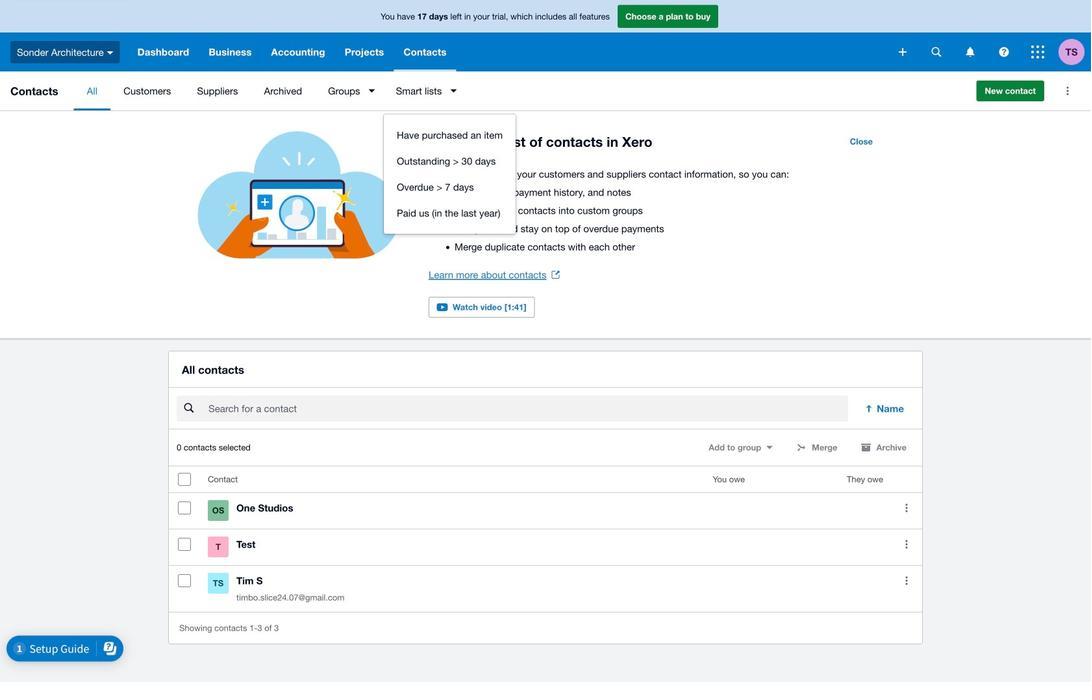 Task type: describe. For each thing, give the bounding box(es) containing it.
actions menu image
[[1055, 78, 1081, 104]]

more row options image
[[894, 532, 920, 558]]

1 horizontal spatial svg image
[[1032, 45, 1045, 58]]

Search for a contact field
[[207, 397, 849, 421]]

0 horizontal spatial svg image
[[932, 47, 942, 57]]



Task type: vqa. For each thing, say whether or not it's contained in the screenshot.
left 0.00
no



Task type: locate. For each thing, give the bounding box(es) containing it.
svg image
[[1032, 45, 1045, 58], [932, 47, 942, 57]]

menu
[[74, 71, 967, 110]]

group
[[384, 114, 516, 234]]

banner
[[0, 0, 1092, 71]]

more row options image
[[894, 568, 920, 594]]

contact list table element
[[169, 467, 923, 612]]

svg image
[[967, 47, 975, 57], [1000, 47, 1010, 57], [899, 48, 907, 56], [107, 51, 114, 54]]



